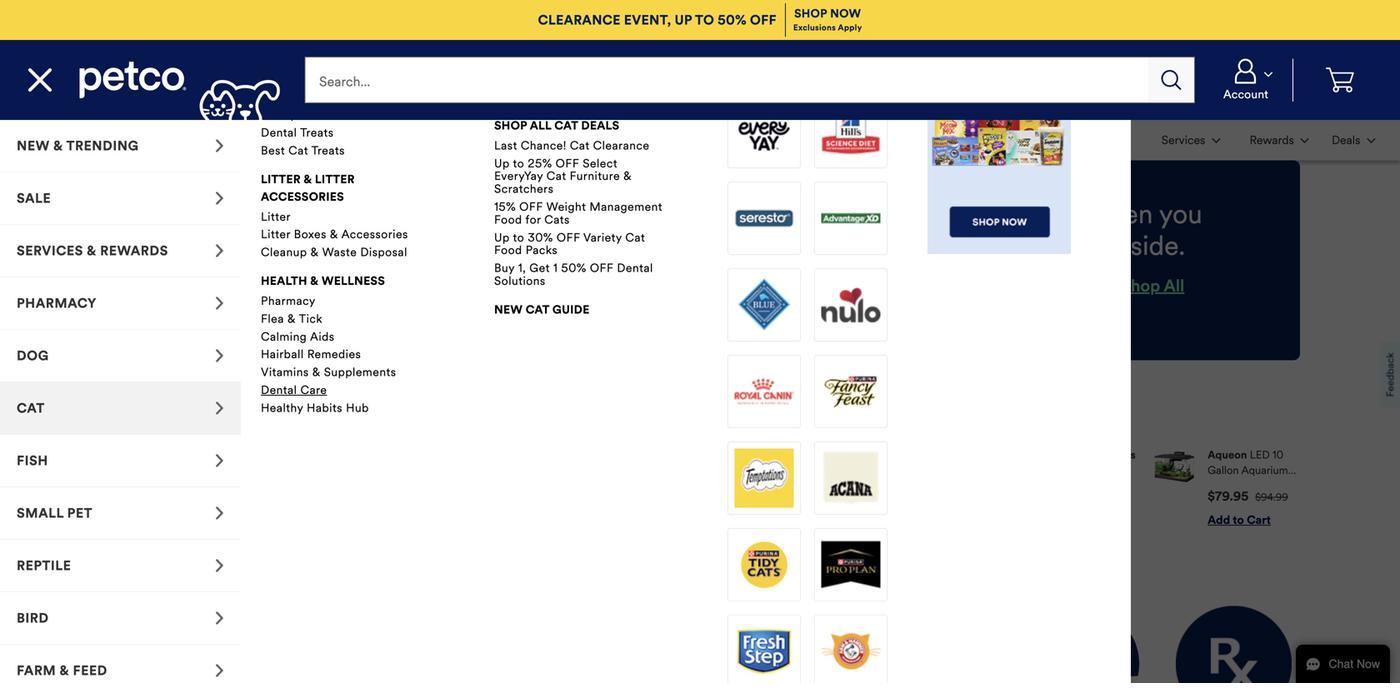 Task type: describe. For each thing, give the bounding box(es) containing it.
furniture
[[570, 169, 620, 184]]

$79.95 $94.99
[[1208, 489, 1288, 504]]

event,
[[624, 12, 671, 28]]

shop pharmacy image
[[215, 297, 224, 310]]

cat up select
[[570, 138, 590, 153]]

everyyay
[[494, 169, 543, 184]]

cat inside catnip dental treats best cat treats
[[289, 143, 308, 158]]

& up care
[[312, 365, 321, 380]]

dog deals image
[[108, 606, 224, 683]]

management
[[590, 200, 663, 214]]

or
[[1046, 230, 1070, 263]]

1 carat right icon 13 button from the top
[[0, 173, 241, 225]]

store
[[980, 230, 1039, 263]]

sign in
[[180, 477, 228, 494]]

2 carat right icon 13 button from the top
[[0, 225, 241, 278]]

hairball remedies link
[[261, 347, 436, 362]]

in
[[215, 477, 228, 494]]

1,
[[518, 261, 526, 276]]

shop all link
[[1121, 276, 1185, 296]]

disposal
[[360, 245, 407, 260]]

tick
[[299, 312, 323, 326]]

up
[[675, 12, 692, 28]]

off left exclusions
[[750, 12, 777, 28]]

reptile deals image
[[871, 606, 987, 683]]

cat up weight
[[547, 169, 566, 184]]

4 carat right icon 13 button from the top
[[0, 383, 241, 435]]

best cat treats link
[[261, 143, 436, 158]]

2 carat right icon 13 button from the top
[[0, 278, 241, 330]]

cat down management
[[625, 230, 645, 245]]

health & wellness pharmacy flea & tick calming aids hairball remedies vitamins & supplements dental care healthy habits hub
[[261, 274, 396, 415]]

pick
[[852, 230, 906, 263]]

2 up from the top
[[494, 230, 510, 245]]

more,
[[886, 198, 954, 231]]

1
[[553, 261, 558, 276]]

pharmacy
[[261, 294, 316, 308]]

care
[[301, 383, 327, 398]]

vitamins
[[261, 365, 309, 380]]

best
[[228, 406, 267, 429]]

calming
[[261, 329, 307, 344]]

habits
[[307, 401, 343, 415]]

aids
[[310, 329, 335, 344]]

deals
[[581, 118, 620, 133]]

buy inside "buy more, save more when you pick up in store or curbside."
[[835, 198, 879, 231]]

6 carat right icon 13 button from the top
[[0, 593, 241, 645]]

when
[[1088, 198, 1153, 231]]

sign for sign in for the best experience
[[100, 406, 139, 429]]

Search search field
[[305, 57, 1149, 103]]

litter boxes & accessories link
[[261, 227, 436, 242]]

cleanup
[[261, 245, 307, 260]]

for inside shop all cat deals last chance! cat clearance up to 25% off select everyyay cat furniture & scratchers 15% off weight management food for cats up to 30% off variety cat food packs buy 1, get 1 50% off dental solutions
[[526, 212, 541, 227]]

the
[[195, 406, 224, 429]]

now
[[830, 6, 861, 21]]

wellness
[[322, 274, 385, 288]]

cat inside shop all cat deals last chance! cat clearance up to 25% off select everyyay cat furniture & scratchers 15% off weight management food for cats up to 30% off variety cat food packs buy 1, get 1 50% off dental solutions
[[554, 118, 578, 133]]

catnip dental treats best cat treats
[[261, 108, 345, 158]]

scratchers
[[494, 182, 554, 196]]

$79.95
[[1208, 489, 1249, 504]]

list containing catnip
[[0, 0, 1131, 683]]

by
[[159, 568, 183, 594]]

best inside catnip dental treats best cat treats
[[261, 143, 285, 158]]

shop cat image
[[215, 402, 224, 415]]

healthy habits hub link
[[261, 401, 436, 415]]

sign in button
[[100, 467, 308, 504]]

list containing $14.99
[[348, 434, 1300, 541]]

accessories
[[341, 227, 408, 242]]

& right health
[[310, 274, 319, 288]]

remedies
[[307, 347, 361, 362]]

$14.99 $9.99
[[724, 489, 797, 504]]

sign for sign in
[[180, 477, 211, 494]]

calming aids link
[[261, 329, 436, 344]]

up to 30% off variety cat food packs link
[[494, 230, 669, 258]]

healthy
[[261, 401, 303, 415]]

experience
[[100, 430, 199, 453]]

pet pharmacy image
[[1176, 606, 1292, 683]]

$14.99
[[724, 489, 764, 504]]

hairball
[[261, 347, 304, 362]]

guide
[[553, 302, 590, 317]]

shop bird image
[[215, 612, 224, 625]]

apply
[[838, 23, 862, 33]]

& up accessories
[[304, 172, 312, 187]]

farm and feed deals image
[[1024, 606, 1139, 683]]

waste
[[322, 245, 357, 260]]

1 vertical spatial best
[[348, 411, 380, 428]]

3 carat right icon 13 button from the top
[[0, 488, 241, 540]]

catnip link
[[261, 108, 436, 122]]

shop services & rewards image
[[215, 244, 224, 258]]

best selling products
[[348, 411, 515, 428]]

weight
[[547, 200, 586, 214]]

2 to from the top
[[513, 230, 524, 245]]

more
[[1020, 198, 1082, 231]]

5 carat right icon 13 button from the top
[[0, 435, 241, 488]]

litter & litter accessories litter litter boxes & accessories cleanup & waste disposal
[[261, 172, 408, 260]]

up to 25% off select everyyay cat furniture & scratchers link
[[494, 156, 669, 196]]

curbside.
[[1077, 230, 1185, 263]]

25%
[[528, 156, 552, 171]]

1 horizontal spatial 50%
[[718, 12, 747, 28]]

shop all cat deals last chance! cat clearance up to 25% off select everyyay cat furniture & scratchers 15% off weight management food for cats up to 30% off variety cat food packs buy 1, get 1 50% off dental solutions
[[494, 118, 663, 288]]

1 up from the top
[[494, 156, 510, 171]]

shop now link
[[794, 6, 861, 21]]

type
[[223, 568, 271, 594]]

2 litter from the top
[[261, 227, 291, 242]]

pharmacy link
[[261, 294, 436, 308]]

50% inside shop all cat deals last chance! cat clearance up to 25% off select everyyay cat furniture & scratchers 15% off weight management food for cats up to 30% off variety cat food packs buy 1, get 1 50% off dental solutions
[[561, 261, 587, 276]]

shop sale image
[[215, 192, 224, 205]]

cleanup & waste disposal link
[[261, 245, 436, 260]]

accessories
[[261, 189, 344, 204]]

shop dog
[[853, 276, 928, 296]]

pet
[[187, 568, 219, 594]]

$79.95 list item
[[1155, 448, 1300, 528]]

& up waste
[[330, 227, 338, 242]]

you
[[1159, 198, 1203, 231]]

new
[[494, 302, 523, 317]]



Task type: vqa. For each thing, say whether or not it's contained in the screenshot.
the left EXAMPLES
no



Task type: locate. For each thing, give the bounding box(es) containing it.
2 food from the top
[[494, 243, 522, 258]]

shop now exclusions apply
[[793, 6, 862, 33]]

1 vertical spatial cat
[[526, 302, 550, 317]]

1 food from the top
[[494, 212, 522, 227]]

search image
[[1162, 70, 1182, 90]]

0 horizontal spatial in
[[144, 406, 160, 429]]

for up 30%
[[526, 212, 541, 227]]

health
[[261, 274, 307, 288]]

dental up healthy
[[261, 383, 297, 398]]

litter
[[261, 172, 301, 187], [315, 172, 355, 187]]

0 vertical spatial sign
[[100, 406, 139, 429]]

sign inside sign in for the best experience
[[100, 406, 139, 429]]

0 vertical spatial up
[[494, 156, 510, 171]]

1 vertical spatial for
[[165, 406, 190, 429]]

1 litter from the left
[[261, 172, 301, 187]]

1 horizontal spatial in
[[952, 230, 973, 263]]

7 carat right icon 13 button from the top
[[0, 645, 241, 683]]

0 vertical spatial dental
[[261, 125, 297, 140]]

& down boxes
[[311, 245, 319, 260]]

carat right icon 13 button
[[0, 120, 241, 173], [0, 278, 241, 330], [0, 488, 241, 540], [0, 540, 241, 593]]

list item
[[0, 0, 1131, 683], [13, 120, 160, 161], [160, 120, 328, 161]]

food
[[494, 212, 522, 227], [494, 243, 522, 258]]

& right select
[[624, 169, 632, 184]]

flea
[[261, 312, 284, 326]]

litter up cleanup
[[261, 227, 291, 242]]

solutions
[[494, 274, 546, 288]]

shop inside shop now exclusions apply
[[794, 6, 827, 21]]

1 horizontal spatial best
[[348, 411, 380, 428]]

up down 15%
[[494, 230, 510, 245]]

for left the
[[165, 406, 190, 429]]

bird deals image
[[718, 606, 834, 683]]

sign up experience
[[100, 406, 139, 429]]

buy more, save more when you pick up in store or curbside.
[[835, 198, 1203, 263]]

1 vertical spatial sign
[[180, 477, 211, 494]]

1 horizontal spatial litter
[[315, 172, 355, 187]]

all
[[530, 118, 552, 133]]

litter down accessories
[[261, 209, 291, 224]]

1 vertical spatial in
[[144, 406, 160, 429]]

dental care link
[[261, 383, 436, 398]]

variety
[[583, 230, 622, 245]]

in inside "buy more, save more when you pick up in store or curbside."
[[952, 230, 973, 263]]

last chance! cat clearance link
[[494, 138, 669, 153]]

to left 25%
[[513, 156, 524, 171]]

0 vertical spatial buy
[[835, 198, 879, 231]]

1 vertical spatial treats
[[311, 143, 345, 158]]

buy inside shop all cat deals last chance! cat clearance up to 25% off select everyyay cat furniture & scratchers 15% off weight management food for cats up to 30% off variety cat food packs buy 1, get 1 50% off dental solutions
[[494, 261, 515, 276]]

dental treats link
[[261, 125, 436, 140]]

cat right 'new'
[[526, 302, 550, 317]]

dental inside health & wellness pharmacy flea & tick calming aids hairball remedies vitamins & supplements dental care healthy habits hub
[[261, 383, 297, 398]]

off down last chance! cat clearance link
[[556, 156, 579, 171]]

deals
[[100, 568, 154, 594]]

litter
[[261, 209, 291, 224], [261, 227, 291, 242]]

3 carat right icon 13 button from the top
[[0, 330, 241, 383]]

1 carat right icon 13 button from the top
[[0, 120, 241, 173]]

sign left in
[[180, 477, 211, 494]]

products
[[442, 411, 515, 428]]

$5.99
[[885, 489, 919, 504]]

select
[[583, 156, 618, 171]]

sign inside button
[[180, 477, 211, 494]]

30%
[[528, 230, 553, 245]]

litter link
[[261, 209, 436, 224]]

2 litter from the left
[[315, 172, 355, 187]]

health & wellness link
[[261, 273, 385, 290]]

dental down variety
[[617, 261, 653, 276]]

litter down best cat treats link
[[315, 172, 355, 187]]

cats
[[544, 212, 570, 227]]

shop all
[[1121, 276, 1185, 296]]

4 carat right icon 13 button from the top
[[0, 540, 241, 593]]

to
[[695, 12, 714, 28]]

15%
[[494, 200, 516, 214]]

boxes
[[294, 227, 327, 242]]

0 vertical spatial for
[[526, 212, 541, 227]]

& inside shop all cat deals last chance! cat clearance up to 25% off select everyyay cat furniture & scratchers 15% off weight management food for cats up to 30% off variety cat food packs buy 1, get 1 50% off dental solutions
[[624, 169, 632, 184]]

50% right 1
[[561, 261, 587, 276]]

shop small pet image
[[215, 507, 224, 520]]

shop fish image
[[215, 454, 224, 468]]

buy 1, get 1 50% off dental solutions link
[[494, 261, 669, 288]]

0 vertical spatial food
[[494, 212, 522, 227]]

sign
[[100, 406, 139, 429], [180, 477, 211, 494]]

hub
[[346, 401, 369, 415]]

shop for shop all
[[1121, 276, 1160, 296]]

supplements
[[324, 365, 396, 380]]

sign in link
[[100, 467, 308, 504]]

0 horizontal spatial best
[[261, 143, 285, 158]]

up down last
[[494, 156, 510, 171]]

0 vertical spatial treats
[[300, 125, 334, 140]]

shop left the all
[[1121, 276, 1160, 296]]

all
[[1164, 276, 1185, 296]]

1 vertical spatial buy
[[494, 261, 515, 276]]

0 vertical spatial to
[[513, 156, 524, 171]]

chance!
[[521, 138, 567, 153]]

vitamins & supplements link
[[261, 365, 436, 380]]

packs
[[526, 243, 558, 258]]

shop
[[794, 6, 827, 21], [853, 276, 892, 296], [1121, 276, 1160, 296]]

1 vertical spatial to
[[513, 230, 524, 245]]

0 vertical spatial best
[[261, 143, 285, 158]]

off down scratchers
[[519, 200, 543, 214]]

treats up best cat treats link
[[300, 125, 334, 140]]

0 horizontal spatial 50%
[[561, 261, 587, 276]]

dental inside catnip dental treats best cat treats
[[261, 125, 297, 140]]

shop for shop dog
[[853, 276, 892, 296]]

shop reptile image
[[215, 559, 224, 573]]

carat down icon 13 button
[[1206, 59, 1286, 101], [1152, 122, 1230, 158], [1234, 122, 1319, 158], [1322, 122, 1385, 158]]

in right up
[[952, 230, 973, 263]]

1 to from the top
[[513, 156, 524, 171]]

1 vertical spatial food
[[494, 243, 522, 258]]

2 horizontal spatial shop
[[1121, 276, 1160, 296]]

clearance event, up to 50% off
[[538, 12, 777, 28]]

2 vertical spatial dental
[[261, 383, 297, 398]]

shop for shop now exclusions apply
[[794, 6, 827, 21]]

new cat guide link
[[494, 301, 590, 319]]

0 vertical spatial 50%
[[718, 12, 747, 28]]

off down cats
[[557, 230, 580, 245]]

shop
[[494, 118, 527, 133]]

buy
[[835, 198, 879, 231], [494, 261, 515, 276]]

dental inside shop all cat deals last chance! cat clearance up to 25% off select everyyay cat furniture & scratchers 15% off weight management food for cats up to 30% off variety cat food packs buy 1, get 1 50% off dental solutions
[[617, 261, 653, 276]]

off down variety
[[590, 261, 614, 276]]

shop all cat deals link
[[494, 117, 620, 135]]

15% off weight management food for cats link
[[494, 200, 669, 227]]

1 horizontal spatial buy
[[835, 198, 879, 231]]

0 vertical spatial in
[[952, 230, 973, 263]]

save
[[960, 198, 1013, 231]]

cat inside new cat guide link
[[526, 302, 550, 317]]

best
[[261, 143, 285, 158], [348, 411, 380, 428]]

1 horizontal spatial cat
[[554, 118, 578, 133]]

1 vertical spatial litter
[[261, 227, 291, 242]]

shop left dog
[[853, 276, 892, 296]]

0 horizontal spatial cat
[[526, 302, 550, 317]]

shop up exclusions
[[794, 6, 827, 21]]

in inside sign in for the best experience
[[144, 406, 160, 429]]

1 vertical spatial up
[[494, 230, 510, 245]]

buy left more,
[[835, 198, 879, 231]]

best down dental care link
[[348, 411, 380, 428]]

shop farm & feed image
[[215, 664, 224, 678]]

clearance
[[593, 138, 650, 153]]

off
[[750, 12, 777, 28], [556, 156, 579, 171], [519, 200, 543, 214], [557, 230, 580, 245], [590, 261, 614, 276]]

1 vertical spatial dental
[[617, 261, 653, 276]]

catnip
[[261, 108, 298, 122]]

$94.99
[[1255, 491, 1288, 504]]

1 litter from the top
[[261, 209, 291, 224]]

list
[[0, 0, 1131, 683], [13, 120, 328, 161], [1150, 120, 1387, 160], [348, 434, 1300, 541]]

$5.99 list item
[[832, 448, 978, 528]]

cat up last chance! cat clearance link
[[554, 118, 578, 133]]

new cat guide
[[494, 302, 590, 317]]

treats down dental treats link
[[311, 143, 345, 158]]

50% right to
[[718, 12, 747, 28]]

for inside sign in for the best experience
[[165, 406, 190, 429]]

food down scratchers
[[494, 212, 522, 227]]

dental down catnip
[[261, 125, 297, 140]]

& down pharmacy
[[288, 312, 296, 326]]

list item containing catnip
[[0, 0, 1131, 683]]

1 horizontal spatial shop
[[853, 276, 892, 296]]

dental
[[261, 125, 297, 140], [617, 261, 653, 276], [261, 383, 297, 398]]

in up experience
[[144, 406, 160, 429]]

cat
[[554, 118, 578, 133], [526, 302, 550, 317]]

buy left 1,
[[494, 261, 515, 276]]

food up 1,
[[494, 243, 522, 258]]

1 vertical spatial 50%
[[561, 261, 587, 276]]

0 horizontal spatial buy
[[494, 261, 515, 276]]

to
[[513, 156, 524, 171], [513, 230, 524, 245]]

get
[[530, 261, 550, 276]]

up
[[913, 230, 945, 263]]

0 horizontal spatial litter
[[261, 172, 301, 187]]

shop new & trending image
[[215, 139, 224, 153]]

shop dog image
[[215, 349, 224, 363]]

to left 30%
[[513, 230, 524, 245]]

0 horizontal spatial shop
[[794, 6, 827, 21]]

clearance
[[538, 12, 621, 28]]

carat down icon 13 image
[[1264, 72, 1273, 77], [1212, 138, 1221, 143], [1301, 138, 1309, 143], [1367, 138, 1376, 143]]

shop dog link
[[853, 276, 928, 296]]

0 vertical spatial cat
[[554, 118, 578, 133]]

0 vertical spatial litter
[[261, 209, 291, 224]]

litter up accessories
[[261, 172, 301, 187]]

1 horizontal spatial for
[[526, 212, 541, 227]]

0 horizontal spatial for
[[165, 406, 190, 429]]

best down catnip
[[261, 143, 285, 158]]

cat down catnip
[[289, 143, 308, 158]]

1 horizontal spatial sign
[[180, 477, 211, 494]]

dog
[[896, 276, 928, 296]]

0 horizontal spatial sign
[[100, 406, 139, 429]]

$9.99
[[770, 491, 797, 504]]



